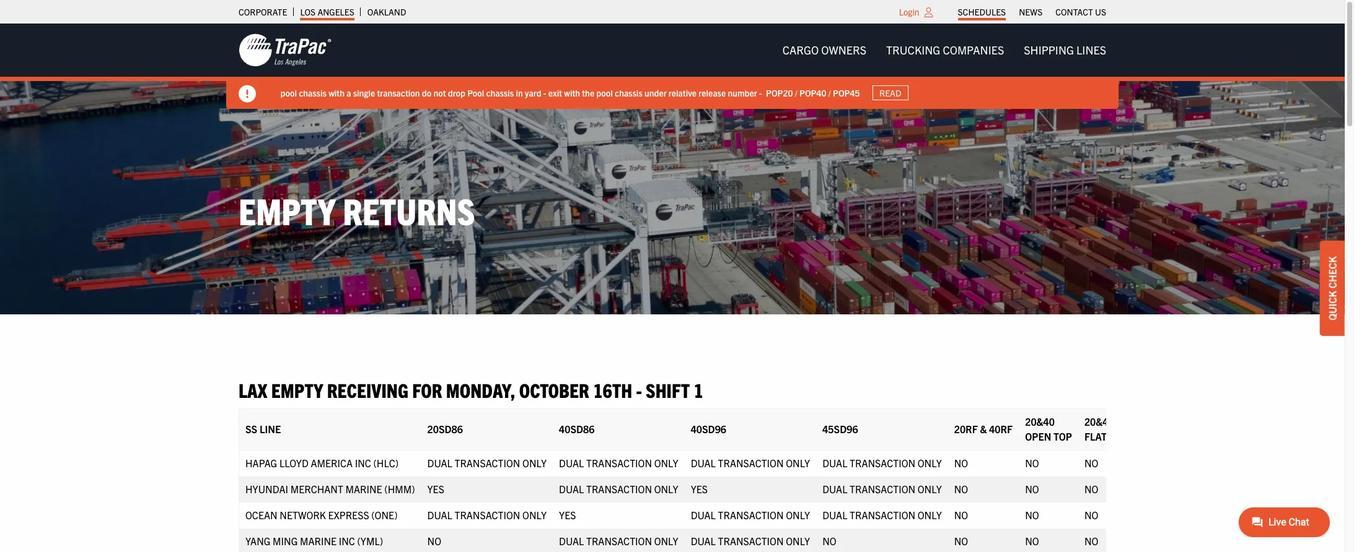 Task type: locate. For each thing, give the bounding box(es) containing it.
menu bar
[[952, 3, 1113, 20], [773, 38, 1117, 63]]

2 pool from the left
[[597, 87, 613, 98]]

- right number
[[760, 87, 763, 98]]

october
[[519, 378, 589, 402]]

no
[[955, 457, 968, 470], [1026, 457, 1039, 470], [1085, 457, 1099, 470], [955, 483, 968, 496], [1026, 483, 1039, 496], [1085, 483, 1099, 496], [955, 509, 968, 522], [1026, 509, 1039, 522], [1085, 509, 1099, 522], [427, 535, 441, 548], [823, 535, 837, 548], [955, 535, 968, 548], [1026, 535, 1039, 548], [1085, 535, 1099, 548]]

empty
[[239, 188, 336, 233]]

read
[[880, 87, 902, 99]]

1 with from the left
[[329, 87, 345, 98]]

20rf & 40rf
[[955, 423, 1013, 436]]

0 horizontal spatial /
[[796, 87, 798, 98]]

only
[[523, 457, 547, 470], [654, 457, 679, 470], [786, 457, 810, 470], [918, 457, 942, 470], [654, 483, 679, 496], [918, 483, 942, 496], [523, 509, 547, 522], [786, 509, 810, 522], [918, 509, 942, 522], [654, 535, 679, 548], [786, 535, 810, 548]]

1 horizontal spatial pool
[[597, 87, 613, 98]]

20&40 inside 20&40 flat rack
[[1085, 416, 1114, 428]]

0 horizontal spatial with
[[329, 87, 345, 98]]

0 vertical spatial marine
[[346, 483, 382, 496]]

owners
[[822, 43, 867, 57]]

companies
[[943, 43, 1004, 57]]

20&40
[[1026, 416, 1055, 428], [1085, 416, 1114, 428]]

quick check link
[[1320, 241, 1345, 337]]

&
[[980, 423, 987, 436]]

2 / from the left
[[829, 87, 832, 98]]

2 horizontal spatial -
[[760, 87, 763, 98]]

relative
[[669, 87, 697, 98]]

dual
[[427, 457, 452, 470], [559, 457, 584, 470], [691, 457, 716, 470], [823, 457, 848, 470], [559, 483, 584, 496], [823, 483, 848, 496], [427, 509, 452, 522], [691, 509, 716, 522], [823, 509, 848, 522], [559, 535, 584, 548], [691, 535, 716, 548]]

cargo owners link
[[773, 38, 877, 63]]

menu bar inside banner
[[773, 38, 1117, 63]]

chassis
[[299, 87, 327, 98], [487, 87, 514, 98], [615, 87, 643, 98]]

2 horizontal spatial chassis
[[615, 87, 643, 98]]

1 20&40 from the left
[[1026, 416, 1055, 428]]

release
[[699, 87, 726, 98]]

menu bar up shipping
[[952, 3, 1113, 20]]

news link
[[1019, 3, 1043, 20]]

0 horizontal spatial chassis
[[299, 87, 327, 98]]

- left exit
[[544, 87, 547, 98]]

0 horizontal spatial pool
[[281, 87, 297, 98]]

light image
[[925, 7, 933, 17]]

banner
[[0, 24, 1355, 109]]

chassis left in
[[487, 87, 514, 98]]

inc left the (hlc)
[[355, 457, 371, 470]]

schedules
[[958, 6, 1006, 17]]

20&40 up flat on the right bottom of page
[[1085, 416, 1114, 428]]

20&40 for open
[[1026, 416, 1055, 428]]

(one)
[[372, 509, 398, 522]]

rack
[[1110, 431, 1135, 443]]

express
[[328, 509, 369, 522]]

1
[[694, 378, 704, 402]]

menu bar down light icon
[[773, 38, 1117, 63]]

shipping lines link
[[1014, 38, 1117, 63]]

chassis left under
[[615, 87, 643, 98]]

pool right solid image
[[281, 87, 297, 98]]

0 vertical spatial inc
[[355, 457, 371, 470]]

hyundai merchant marine (hmm)
[[246, 483, 415, 496]]

with left the
[[565, 87, 581, 98]]

los angeles
[[300, 6, 355, 17]]

pool
[[468, 87, 485, 98]]

with
[[329, 87, 345, 98], [565, 87, 581, 98]]

marine
[[346, 483, 382, 496], [300, 535, 337, 548]]

1 horizontal spatial marine
[[346, 483, 382, 496]]

- right the 16th at the bottom
[[636, 378, 642, 402]]

20rf
[[955, 423, 978, 436]]

0 horizontal spatial marine
[[300, 535, 337, 548]]

merchant
[[291, 483, 343, 496]]

oakland
[[368, 6, 406, 17]]

marine for ming
[[300, 535, 337, 548]]

/ left pop40
[[796, 87, 798, 98]]

1 horizontal spatial chassis
[[487, 87, 514, 98]]

empty returns
[[239, 188, 475, 233]]

login link
[[899, 6, 920, 17]]

menu bar containing cargo owners
[[773, 38, 1117, 63]]

not
[[434, 87, 446, 98]]

ocean
[[246, 509, 278, 522]]

cargo owners
[[783, 43, 867, 57]]

pool
[[281, 87, 297, 98], [597, 87, 613, 98]]

with left the a
[[329, 87, 345, 98]]

1 vertical spatial menu bar
[[773, 38, 1117, 63]]

1 vertical spatial marine
[[300, 535, 337, 548]]

transaction
[[455, 457, 520, 470], [586, 457, 652, 470], [718, 457, 784, 470], [850, 457, 916, 470], [586, 483, 652, 496], [850, 483, 916, 496], [455, 509, 520, 522], [718, 509, 784, 522], [850, 509, 916, 522], [586, 535, 652, 548], [718, 535, 784, 548]]

marine up express
[[346, 483, 382, 496]]

los
[[300, 6, 316, 17]]

0 horizontal spatial yes
[[427, 483, 444, 496]]

ming
[[273, 535, 298, 548]]

1 horizontal spatial /
[[829, 87, 832, 98]]

20&40 for flat
[[1085, 416, 1114, 428]]

20&40 inside 20&40 open top
[[1026, 416, 1055, 428]]

hyundai
[[246, 483, 288, 496]]

dual transaction only
[[427, 457, 547, 470], [559, 457, 679, 470], [691, 457, 810, 470], [823, 457, 942, 470], [559, 483, 679, 496], [823, 483, 942, 496], [427, 509, 547, 522], [691, 509, 810, 522], [823, 509, 942, 522], [559, 535, 679, 548], [691, 535, 810, 548]]

0 vertical spatial menu bar
[[952, 3, 1113, 20]]

2 chassis from the left
[[487, 87, 514, 98]]

quick
[[1327, 291, 1339, 321]]

0 horizontal spatial 20&40
[[1026, 416, 1055, 428]]

los angeles image
[[239, 33, 332, 68]]

(hlc)
[[374, 457, 399, 470]]

pool right the
[[597, 87, 613, 98]]

40sd96
[[691, 423, 727, 436]]

/ left pop45
[[829, 87, 832, 98]]

chassis left the a
[[299, 87, 327, 98]]

(hmm)
[[385, 483, 415, 496]]

marine down ocean network express (one)
[[300, 535, 337, 548]]

contact
[[1056, 6, 1093, 17]]

under
[[645, 87, 667, 98]]

single
[[353, 87, 376, 98]]

1 horizontal spatial with
[[565, 87, 581, 98]]

pop45
[[834, 87, 861, 98]]

16th
[[593, 378, 632, 402]]

2 20&40 from the left
[[1085, 416, 1114, 428]]

open
[[1026, 431, 1052, 443]]

20&40 up open
[[1026, 416, 1055, 428]]

40sd86
[[559, 423, 595, 436]]

inc left (yml)
[[339, 535, 355, 548]]

1 horizontal spatial 20&40
[[1085, 416, 1114, 428]]

empty
[[271, 378, 323, 402]]

ss line
[[246, 423, 281, 436]]

1 vertical spatial inc
[[339, 535, 355, 548]]

yes
[[427, 483, 444, 496], [691, 483, 708, 496], [559, 509, 576, 522]]

banner containing cargo owners
[[0, 24, 1355, 109]]



Task type: vqa. For each thing, say whether or not it's contained in the screenshot.
Vessel in the ACTUAL VESSEL START : FINAL DISCHARGE :
no



Task type: describe. For each thing, give the bounding box(es) containing it.
lines
[[1077, 43, 1107, 57]]

1 pool from the left
[[281, 87, 297, 98]]

number
[[728, 87, 758, 98]]

1 / from the left
[[796, 87, 798, 98]]

hapag
[[246, 457, 277, 470]]

returns
[[343, 188, 475, 233]]

contact us link
[[1056, 3, 1107, 20]]

solid image
[[239, 86, 256, 103]]

1 chassis from the left
[[299, 87, 327, 98]]

lloyd
[[280, 457, 309, 470]]

a
[[347, 87, 351, 98]]

20sd86
[[427, 423, 463, 436]]

flat
[[1085, 431, 1107, 443]]

corporate
[[239, 6, 287, 17]]

1 horizontal spatial yes
[[559, 509, 576, 522]]

trucking companies link
[[877, 38, 1014, 63]]

quick check
[[1327, 257, 1339, 321]]

shipping
[[1024, 43, 1074, 57]]

pool chassis with a single transaction  do not drop pool chassis in yard -  exit with the pool chassis under relative release number -  pop20 / pop40 / pop45
[[281, 87, 861, 98]]

us
[[1095, 6, 1107, 17]]

receiving
[[327, 378, 408, 402]]

shift
[[646, 378, 690, 402]]

inc for (yml)
[[339, 535, 355, 548]]

hapag lloyd america inc (hlc)
[[246, 457, 399, 470]]

yard
[[525, 87, 542, 98]]

los angeles link
[[300, 3, 355, 20]]

oakland link
[[368, 3, 406, 20]]

cargo
[[783, 43, 819, 57]]

shipping lines
[[1024, 43, 1107, 57]]

1 horizontal spatial -
[[636, 378, 642, 402]]

exit
[[549, 87, 563, 98]]

marine for merchant
[[346, 483, 382, 496]]

login
[[899, 6, 920, 17]]

lax empty receiving           for monday, october 16th              - shift 1
[[239, 378, 704, 402]]

pop20
[[767, 87, 794, 98]]

pop40
[[800, 87, 827, 98]]

line
[[260, 423, 281, 436]]

inc for (hlc)
[[355, 457, 371, 470]]

yang ming marine inc (yml)
[[246, 535, 383, 548]]

lax
[[239, 378, 267, 402]]

yang
[[246, 535, 271, 548]]

menu bar containing schedules
[[952, 3, 1113, 20]]

contact us
[[1056, 6, 1107, 17]]

in
[[516, 87, 523, 98]]

trucking companies
[[887, 43, 1004, 57]]

angeles
[[318, 6, 355, 17]]

monday,
[[446, 378, 515, 402]]

20&40 open top
[[1026, 416, 1072, 443]]

ss
[[246, 423, 257, 436]]

drop
[[448, 87, 466, 98]]

news
[[1019, 6, 1043, 17]]

america
[[311, 457, 353, 470]]

do
[[422, 87, 432, 98]]

network
[[280, 509, 326, 522]]

read link
[[873, 85, 909, 101]]

45sd96
[[823, 423, 858, 436]]

schedules link
[[958, 3, 1006, 20]]

2 with from the left
[[565, 87, 581, 98]]

trucking
[[887, 43, 941, 57]]

20&40 flat rack
[[1085, 416, 1135, 443]]

corporate link
[[239, 3, 287, 20]]

2 horizontal spatial yes
[[691, 483, 708, 496]]

for
[[412, 378, 442, 402]]

the
[[583, 87, 595, 98]]

0 horizontal spatial -
[[544, 87, 547, 98]]

check
[[1327, 257, 1339, 289]]

top
[[1054, 431, 1072, 443]]

40rf
[[990, 423, 1013, 436]]

(yml)
[[357, 535, 383, 548]]

3 chassis from the left
[[615, 87, 643, 98]]

ocean network express (one)
[[246, 509, 398, 522]]



